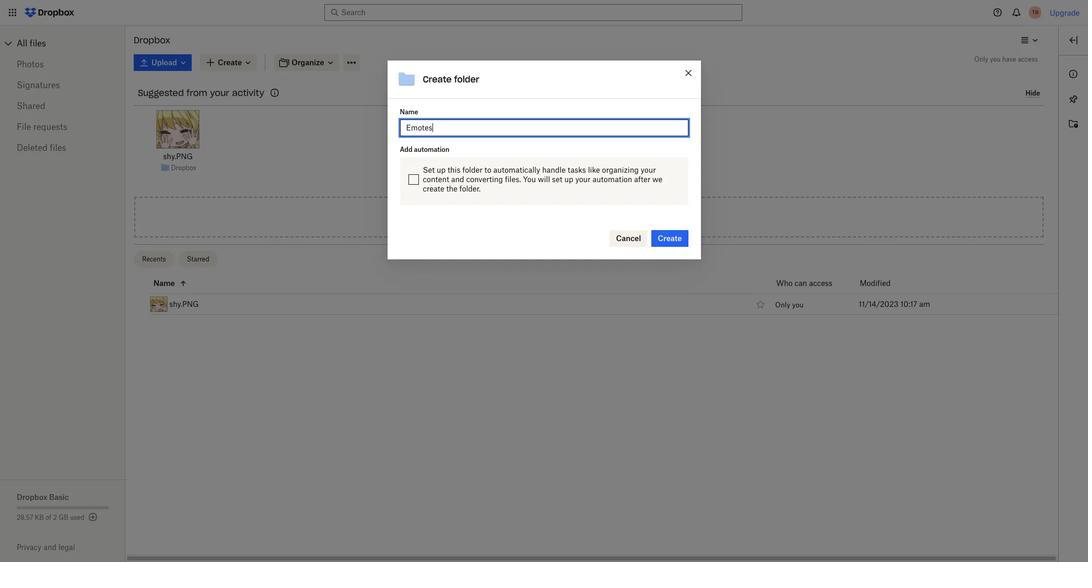Task type: describe. For each thing, give the bounding box(es) containing it.
open details pane image
[[1068, 34, 1080, 47]]

0 horizontal spatial access
[[810, 279, 833, 288]]

only you have access
[[975, 55, 1039, 63]]

1 horizontal spatial dropbox
[[134, 35, 170, 45]]

who
[[777, 279, 793, 288]]

legal
[[58, 544, 75, 552]]

privacy and legal
[[17, 544, 75, 552]]

requests
[[33, 122, 67, 132]]

folder.
[[460, 184, 481, 193]]

add to starred image
[[755, 298, 767, 311]]

name inside name button
[[154, 279, 175, 288]]

the
[[447, 184, 458, 193]]

0 horizontal spatial and
[[43, 544, 56, 552]]

global header element
[[0, 0, 1089, 26]]

gb
[[59, 514, 68, 522]]

11/14/2023 10:17 am
[[859, 300, 931, 309]]

all
[[17, 38, 27, 49]]

can
[[795, 279, 808, 288]]

name shy.png, modified 11/14/2023 10:17 am, element
[[125, 294, 1060, 315]]

1 vertical spatial shy.png link
[[169, 298, 199, 311]]

open activity image
[[1068, 118, 1080, 131]]

who can access
[[777, 279, 833, 288]]

set
[[552, 175, 563, 184]]

2 horizontal spatial your
[[641, 166, 656, 174]]

create folder dialog
[[388, 60, 701, 260]]

/shy.png image
[[150, 297, 168, 312]]

shared link
[[17, 96, 109, 117]]

recents button
[[134, 251, 174, 268]]

0 vertical spatial your
[[210, 88, 230, 98]]

1 vertical spatial up
[[565, 175, 574, 184]]

shy.png inside table
[[169, 300, 199, 309]]

10:17
[[901, 300, 918, 309]]

1 horizontal spatial your
[[576, 175, 591, 184]]

have
[[1003, 55, 1017, 63]]

dropbox for dropbox basic
[[17, 493, 47, 502]]

0 vertical spatial shy.png link
[[163, 151, 193, 163]]

name button
[[154, 277, 751, 290]]

only you
[[776, 301, 804, 309]]

add
[[400, 146, 413, 154]]

privacy and legal link
[[17, 544, 125, 552]]

table containing name
[[125, 273, 1060, 315]]

handle
[[543, 166, 566, 174]]

starred button
[[179, 251, 218, 268]]

you for only you have access
[[991, 55, 1001, 63]]

after
[[635, 175, 651, 184]]

0 vertical spatial shy.png
[[163, 152, 193, 161]]

this
[[448, 166, 461, 174]]

files for deleted files
[[50, 143, 66, 153]]

open pinned items image
[[1068, 93, 1080, 106]]

name inside create folder dialog
[[400, 108, 418, 116]]

you
[[523, 175, 536, 184]]

from
[[187, 88, 207, 98]]

content
[[423, 175, 450, 184]]

am
[[920, 300, 931, 309]]

upgrade
[[1050, 8, 1080, 17]]

all files
[[17, 38, 46, 49]]

cancel
[[616, 234, 642, 243]]

deleted
[[17, 143, 48, 153]]

and inside set up this folder to automatically handle tasks like organizing your content and converting files. you will set up your automation after we create the folder.
[[451, 175, 464, 184]]

file requests
[[17, 122, 67, 132]]

0 vertical spatial access
[[1019, 55, 1039, 63]]

deleted files link
[[17, 137, 109, 158]]

shared
[[17, 101, 45, 111]]

dropbox link
[[171, 163, 196, 173]]

/shy.png image
[[156, 110, 200, 149]]

dropbox for dropbox link
[[171, 164, 196, 172]]



Task type: vqa. For each thing, say whether or not it's contained in the screenshot.
bottom your
yes



Task type: locate. For each thing, give the bounding box(es) containing it.
0 vertical spatial you
[[991, 55, 1001, 63]]

0 horizontal spatial name
[[154, 279, 175, 288]]

2 horizontal spatial dropbox
[[171, 164, 196, 172]]

files.
[[505, 175, 521, 184]]

basic
[[49, 493, 69, 502]]

shy.png right /shy.png icon
[[169, 300, 199, 309]]

activity
[[232, 88, 265, 98]]

deleted files
[[17, 143, 66, 153]]

0 vertical spatial only
[[975, 55, 989, 63]]

up up the content
[[437, 166, 446, 174]]

your right from
[[210, 88, 230, 98]]

signatures
[[17, 80, 60, 90]]

create inside button
[[658, 234, 682, 243]]

only left have on the top of page
[[975, 55, 989, 63]]

1 horizontal spatial automation
[[593, 175, 633, 184]]

1 horizontal spatial name
[[400, 108, 418, 116]]

1 horizontal spatial up
[[565, 175, 574, 184]]

shy.png
[[163, 152, 193, 161], [169, 300, 199, 309]]

automatically
[[494, 166, 541, 174]]

starred
[[187, 256, 210, 263]]

0 vertical spatial up
[[437, 166, 446, 174]]

0 vertical spatial name
[[400, 108, 418, 116]]

you down can
[[793, 301, 804, 309]]

files for all files
[[30, 38, 46, 49]]

2 vertical spatial dropbox
[[17, 493, 47, 502]]

file requests link
[[17, 117, 109, 137]]

photos
[[17, 59, 44, 70]]

access
[[1019, 55, 1039, 63], [810, 279, 833, 288]]

modified button
[[860, 277, 918, 290]]

0 horizontal spatial create
[[423, 74, 452, 85]]

create
[[423, 184, 445, 193]]

folder inside set up this folder to automatically handle tasks like organizing your content and converting files. you will set up your automation after we create the folder.
[[463, 166, 483, 174]]

to
[[485, 166, 492, 174]]

suggested from your activity
[[138, 88, 265, 98]]

we
[[653, 175, 663, 184]]

1 vertical spatial only
[[776, 301, 791, 309]]

shy.png up dropbox link
[[163, 152, 193, 161]]

shy.png link right /shy.png icon
[[169, 298, 199, 311]]

only for only you have access
[[975, 55, 989, 63]]

table
[[125, 273, 1060, 315]]

automation down organizing
[[593, 175, 633, 184]]

0 vertical spatial folder
[[454, 74, 480, 85]]

1 horizontal spatial and
[[451, 175, 464, 184]]

of
[[46, 514, 51, 522]]

0 vertical spatial automation
[[414, 146, 450, 154]]

files down file requests link
[[50, 143, 66, 153]]

1 vertical spatial your
[[641, 166, 656, 174]]

shy.png link up dropbox link
[[163, 151, 193, 163]]

shy.png link
[[163, 151, 193, 163], [169, 298, 199, 311]]

create button
[[652, 230, 689, 247]]

0 horizontal spatial up
[[437, 166, 446, 174]]

automation up set
[[414, 146, 450, 154]]

only down who
[[776, 301, 791, 309]]

modified
[[860, 279, 891, 288]]

organizing
[[602, 166, 639, 174]]

name up add
[[400, 108, 418, 116]]

up right set
[[565, 175, 574, 184]]

0 vertical spatial and
[[451, 175, 464, 184]]

add automation
[[400, 146, 450, 154]]

create folder
[[423, 74, 480, 85]]

1 vertical spatial access
[[810, 279, 833, 288]]

only you button
[[776, 301, 804, 309]]

dropbox logo - go to the homepage image
[[21, 4, 78, 21]]

28.57 kb of 2 gb used
[[17, 514, 84, 522]]

1 vertical spatial you
[[793, 301, 804, 309]]

set
[[423, 166, 435, 174]]

only for only you
[[776, 301, 791, 309]]

signatures link
[[17, 75, 109, 96]]

0 horizontal spatial automation
[[414, 146, 450, 154]]

access right can
[[810, 279, 833, 288]]

converting
[[466, 175, 503, 184]]

files
[[30, 38, 46, 49], [50, 143, 66, 153]]

1 vertical spatial create
[[658, 234, 682, 243]]

2 vertical spatial your
[[576, 175, 591, 184]]

0 vertical spatial files
[[30, 38, 46, 49]]

1 vertical spatial and
[[43, 544, 56, 552]]

file
[[17, 122, 31, 132]]

tasks
[[568, 166, 586, 174]]

1 vertical spatial files
[[50, 143, 66, 153]]

11/14/2023
[[859, 300, 899, 309]]

1 horizontal spatial only
[[975, 55, 989, 63]]

create for create
[[658, 234, 682, 243]]

get more space image
[[87, 512, 99, 524]]

you left have on the top of page
[[991, 55, 1001, 63]]

1 vertical spatial dropbox
[[171, 164, 196, 172]]

up
[[437, 166, 446, 174], [565, 175, 574, 184]]

1 horizontal spatial access
[[1019, 55, 1039, 63]]

and left legal
[[43, 544, 56, 552]]

create
[[423, 74, 452, 85], [658, 234, 682, 243]]

1 vertical spatial name
[[154, 279, 175, 288]]

photos link
[[17, 54, 109, 75]]

upgrade link
[[1050, 8, 1080, 17]]

0 horizontal spatial only
[[776, 301, 791, 309]]

1 horizontal spatial create
[[658, 234, 682, 243]]

create for create folder
[[423, 74, 452, 85]]

1 vertical spatial automation
[[593, 175, 633, 184]]

like
[[588, 166, 600, 174]]

access right have on the top of page
[[1019, 55, 1039, 63]]

your down tasks
[[576, 175, 591, 184]]

cancel button
[[610, 230, 648, 247]]

only inside name shy.png, modified 11/14/2023 10:17 am, element
[[776, 301, 791, 309]]

name up /shy.png icon
[[154, 279, 175, 288]]

open information panel image
[[1068, 68, 1080, 80]]

used
[[70, 514, 84, 522]]

name
[[400, 108, 418, 116], [154, 279, 175, 288]]

you for only you
[[793, 301, 804, 309]]

and
[[451, 175, 464, 184], [43, 544, 56, 552]]

suggested
[[138, 88, 184, 98]]

automation
[[414, 146, 450, 154], [593, 175, 633, 184]]

privacy
[[17, 544, 41, 552]]

1 horizontal spatial files
[[50, 143, 66, 153]]

your up after
[[641, 166, 656, 174]]

1 horizontal spatial you
[[991, 55, 1001, 63]]

all files link
[[17, 35, 125, 52]]

kb
[[35, 514, 44, 522]]

28.57
[[17, 514, 33, 522]]

you
[[991, 55, 1001, 63], [793, 301, 804, 309]]

your
[[210, 88, 230, 98], [641, 166, 656, 174], [576, 175, 591, 184]]

0 horizontal spatial dropbox
[[17, 493, 47, 502]]

only
[[975, 55, 989, 63], [776, 301, 791, 309]]

files right all
[[30, 38, 46, 49]]

set up this folder to automatically handle tasks like organizing your content and converting files. you will set up your automation after we create the folder.
[[423, 166, 663, 193]]

will
[[538, 175, 550, 184]]

0 horizontal spatial files
[[30, 38, 46, 49]]

0 horizontal spatial you
[[793, 301, 804, 309]]

0 horizontal spatial your
[[210, 88, 230, 98]]

and down this
[[451, 175, 464, 184]]

2
[[53, 514, 57, 522]]

0 vertical spatial create
[[423, 74, 452, 85]]

recents
[[142, 256, 166, 263]]

1 vertical spatial shy.png
[[169, 300, 199, 309]]

1 vertical spatial folder
[[463, 166, 483, 174]]

0 vertical spatial dropbox
[[134, 35, 170, 45]]

automation inside set up this folder to automatically handle tasks like organizing your content and converting files. you will set up your automation after we create the folder.
[[593, 175, 633, 184]]

you inside name shy.png, modified 11/14/2023 10:17 am, element
[[793, 301, 804, 309]]

dropbox basic
[[17, 493, 69, 502]]

folder
[[454, 74, 480, 85], [463, 166, 483, 174]]

dropbox
[[134, 35, 170, 45], [171, 164, 196, 172], [17, 493, 47, 502]]

Name text field
[[406, 122, 682, 134]]



